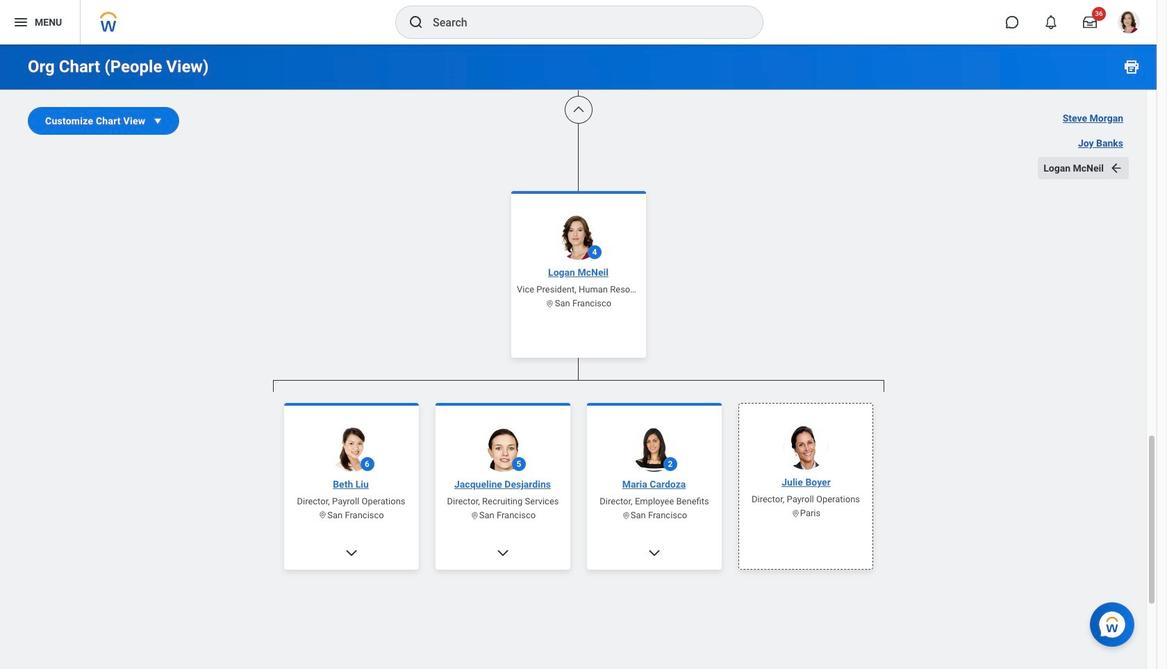 Task type: describe. For each thing, give the bounding box(es) containing it.
chevron up image
[[571, 103, 585, 117]]

Search Workday  search field
[[433, 7, 734, 38]]

1 horizontal spatial location image
[[791, 509, 800, 518]]

profile logan mcneil image
[[1118, 11, 1140, 36]]

arrow left image
[[1110, 161, 1123, 175]]

inbox large image
[[1083, 15, 1097, 29]]

1 chevron down image from the left
[[344, 546, 358, 560]]

caret down image
[[151, 114, 165, 128]]

location image for 2nd chevron down icon from the left
[[470, 511, 479, 520]]

0 horizontal spatial location image
[[318, 511, 327, 520]]



Task type: locate. For each thing, give the bounding box(es) containing it.
2 horizontal spatial location image
[[621, 511, 630, 520]]

search image
[[408, 14, 424, 31]]

location image
[[791, 509, 800, 518], [318, 511, 327, 520]]

location image for chevron down image
[[621, 511, 630, 520]]

notifications large image
[[1044, 15, 1058, 29]]

1 horizontal spatial location image
[[546, 299, 555, 308]]

print org chart image
[[1123, 58, 1140, 75]]

justify image
[[13, 14, 29, 31]]

1 horizontal spatial chevron down image
[[496, 546, 510, 560]]

main content
[[0, 0, 1157, 669]]

chevron down image
[[344, 546, 358, 560], [496, 546, 510, 560]]

2 chevron down image from the left
[[496, 546, 510, 560]]

0 horizontal spatial chevron down image
[[344, 546, 358, 560]]

location image
[[546, 299, 555, 308], [470, 511, 479, 520], [621, 511, 630, 520]]

logan mcneil, logan mcneil, 4 direct reports element
[[273, 391, 884, 669]]

chevron down image
[[647, 546, 661, 560]]

0 horizontal spatial location image
[[470, 511, 479, 520]]



Task type: vqa. For each thing, say whether or not it's contained in the screenshot.
the Worker Skills Band at the top of page
no



